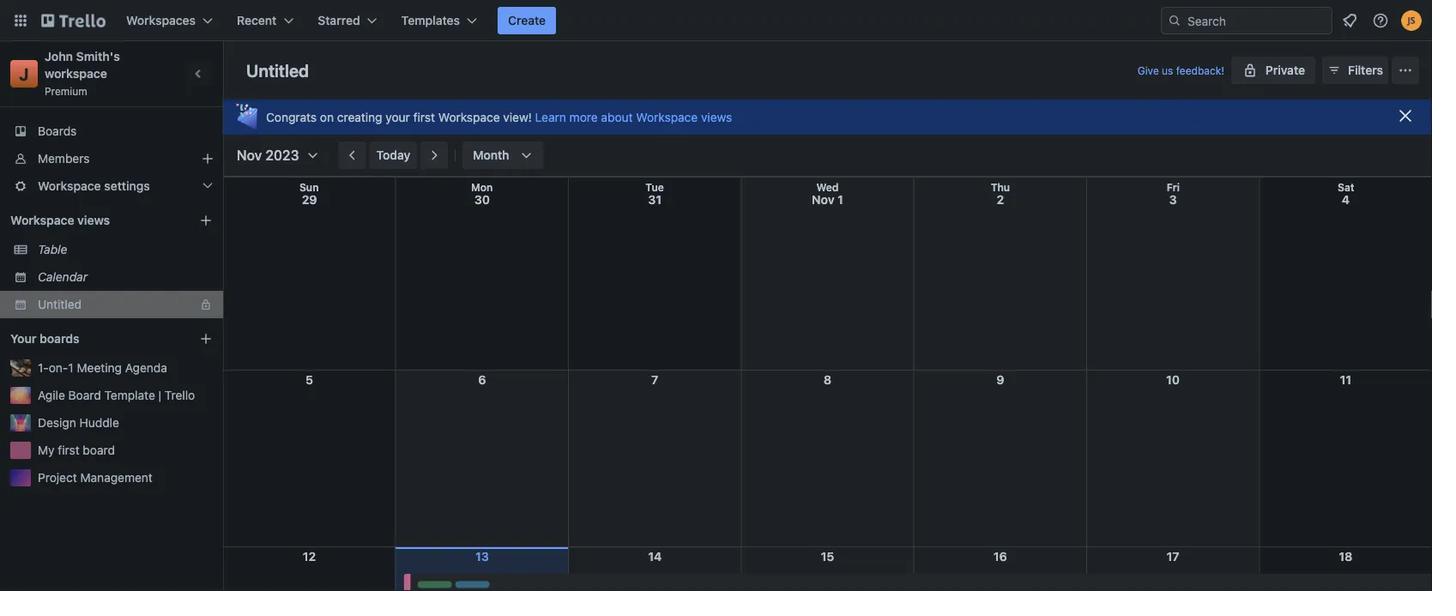 Task type: vqa. For each thing, say whether or not it's contained in the screenshot.
Mon
yes



Task type: describe. For each thing, give the bounding box(es) containing it.
feedback!
[[1177, 64, 1225, 76]]

members link
[[0, 145, 223, 173]]

my first board
[[38, 443, 115, 457]]

workspace
[[45, 67, 107, 81]]

meeting
[[77, 361, 122, 375]]

tue
[[646, 182, 664, 194]]

17
[[1167, 550, 1180, 564]]

project
[[38, 471, 77, 485]]

on-
[[49, 361, 68, 375]]

board
[[68, 388, 101, 403]]

15
[[821, 550, 835, 564]]

0 notifications image
[[1340, 10, 1360, 31]]

agile board template | trello link
[[38, 387, 213, 404]]

6
[[478, 373, 486, 387]]

your
[[10, 332, 36, 346]]

1-
[[38, 361, 49, 375]]

18
[[1339, 550, 1353, 564]]

thu
[[991, 182, 1010, 194]]

learn
[[535, 110, 566, 124]]

workspace settings
[[38, 179, 150, 193]]

give us feedback! link
[[1138, 64, 1225, 76]]

10
[[1167, 373, 1180, 387]]

congrats on creating your first workspace view! learn more about workspace views
[[266, 110, 732, 124]]

untitled inside text box
[[246, 60, 309, 80]]

workspace right about
[[636, 110, 698, 124]]

boards
[[40, 332, 80, 346]]

give
[[1138, 64, 1159, 76]]

john
[[45, 49, 73, 64]]

5
[[306, 373, 313, 387]]

color: green, title: none image
[[417, 582, 452, 589]]

8
[[824, 373, 832, 387]]

private button
[[1232, 57, 1316, 84]]

7
[[652, 373, 659, 387]]

month button
[[463, 142, 544, 169]]

design
[[38, 416, 76, 430]]

0 horizontal spatial untitled
[[38, 297, 82, 312]]

calendar link
[[38, 269, 213, 286]]

table
[[38, 242, 67, 257]]

today
[[376, 148, 410, 162]]

nov 2023
[[237, 147, 299, 164]]

Untitled text field
[[236, 54, 319, 87]]

template
[[104, 388, 155, 403]]

j link
[[10, 60, 38, 88]]

0 vertical spatial views
[[701, 110, 732, 124]]

john smith's workspace premium
[[45, 49, 123, 97]]

open information menu image
[[1372, 12, 1390, 29]]

private
[[1266, 63, 1306, 77]]

filters button
[[1323, 57, 1389, 84]]

workspace settings button
[[0, 173, 223, 200]]

workspace up month at left top
[[438, 110, 500, 124]]

create button
[[498, 7, 556, 34]]

3
[[1170, 193, 1177, 207]]

1 vertical spatial first
[[58, 443, 80, 457]]

more
[[570, 110, 598, 124]]

recent button
[[227, 7, 304, 34]]

back to home image
[[41, 7, 106, 34]]

nov for nov 2023
[[237, 147, 262, 164]]

create a view image
[[199, 214, 213, 227]]

0 horizontal spatial 1
[[68, 361, 74, 375]]

add board image
[[199, 332, 213, 346]]

1 vertical spatial views
[[77, 213, 110, 227]]

congrats
[[266, 110, 317, 124]]

project management
[[38, 471, 153, 485]]

14
[[648, 550, 662, 564]]

settings
[[104, 179, 150, 193]]

design huddle link
[[38, 415, 213, 432]]

1 horizontal spatial first
[[413, 110, 435, 124]]

1-on-1 meeting agenda link
[[38, 360, 213, 377]]

calendar
[[38, 270, 88, 284]]

templates
[[401, 13, 460, 27]]

color: sky, title: "project" element
[[455, 582, 489, 589]]

31
[[648, 193, 662, 207]]

smith's
[[76, 49, 120, 64]]

workspace views
[[10, 213, 110, 227]]

wed
[[817, 182, 839, 194]]

agenda
[[125, 361, 167, 375]]

board
[[83, 443, 115, 457]]

mon
[[471, 182, 493, 194]]



Task type: locate. For each thing, give the bounding box(es) containing it.
agile
[[38, 388, 65, 403]]

first right your
[[413, 110, 435, 124]]

untitled down calendar
[[38, 297, 82, 312]]

give us feedback!
[[1138, 64, 1225, 76]]

0 vertical spatial untitled
[[246, 60, 309, 80]]

first right my
[[58, 443, 80, 457]]

boards link
[[0, 118, 223, 145]]

nov 1
[[812, 193, 844, 207]]

month
[[473, 148, 509, 162]]

table link
[[38, 241, 213, 258]]

0 horizontal spatial views
[[77, 213, 110, 227]]

john smith (johnsmith38824343) image
[[1402, 10, 1422, 31]]

29
[[302, 193, 317, 207]]

learn more about workspace views link
[[535, 107, 732, 127]]

management
[[80, 471, 153, 485]]

nov inside button
[[237, 147, 262, 164]]

trello
[[165, 388, 195, 403]]

1-on-1 meeting agenda
[[38, 361, 167, 375]]

your
[[386, 110, 410, 124]]

j
[[19, 64, 29, 84]]

your boards with 5 items element
[[10, 329, 173, 349]]

my
[[38, 443, 55, 457]]

primary element
[[0, 0, 1433, 41]]

12
[[303, 550, 316, 564]]

workspaces button
[[116, 7, 223, 34]]

huddle
[[79, 416, 119, 430]]

11
[[1340, 373, 1352, 387]]

sat
[[1338, 182, 1355, 194]]

your boards
[[10, 332, 80, 346]]

sun
[[299, 182, 319, 194]]

1 vertical spatial untitled
[[38, 297, 82, 312]]

workspaces
[[126, 13, 196, 27]]

today button
[[370, 142, 417, 169]]

0 horizontal spatial nov
[[237, 147, 262, 164]]

|
[[158, 388, 161, 403]]

untitled link
[[38, 296, 189, 313]]

boards
[[38, 124, 77, 138]]

filters
[[1348, 63, 1384, 77]]

creating
[[337, 110, 382, 124]]

premium
[[45, 85, 87, 97]]

2
[[997, 193, 1004, 207]]

2023
[[266, 147, 299, 164]]

16
[[994, 550, 1007, 564]]

view!
[[503, 110, 532, 124]]

1 horizontal spatial untitled
[[246, 60, 309, 80]]

agile board template | trello
[[38, 388, 195, 403]]

1 horizontal spatial nov
[[812, 193, 835, 207]]

fri
[[1167, 182, 1180, 194]]

1 vertical spatial nov
[[812, 193, 835, 207]]

untitled up the congrats
[[246, 60, 309, 80]]

john smith's workspace link
[[45, 49, 123, 81]]

Search field
[[1182, 8, 1332, 33]]

search image
[[1168, 14, 1182, 27]]

nov for nov 1
[[812, 193, 835, 207]]

workspace navigation collapse icon image
[[187, 62, 211, 86]]

members
[[38, 151, 90, 166]]

0 vertical spatial nov
[[237, 147, 262, 164]]

9
[[997, 373, 1005, 387]]

13
[[476, 550, 489, 564]]

1 horizontal spatial 1
[[838, 193, 844, 207]]

0 vertical spatial first
[[413, 110, 435, 124]]

1 horizontal spatial views
[[701, 110, 732, 124]]

workspace down members
[[38, 179, 101, 193]]

workspace inside workspace settings popup button
[[38, 179, 101, 193]]

1 vertical spatial 1
[[68, 361, 74, 375]]

templates button
[[391, 7, 488, 34]]

nov
[[237, 147, 262, 164], [812, 193, 835, 207]]

starred
[[318, 13, 360, 27]]

project management link
[[38, 470, 213, 487]]

create
[[508, 13, 546, 27]]

untitled
[[246, 60, 309, 80], [38, 297, 82, 312]]

starred button
[[308, 7, 388, 34]]

nov 2023 button
[[230, 142, 320, 169]]

about
[[601, 110, 633, 124]]

4
[[1342, 193, 1350, 207]]

0 horizontal spatial first
[[58, 443, 80, 457]]

on
[[320, 110, 334, 124]]

workspace
[[438, 110, 500, 124], [636, 110, 698, 124], [38, 179, 101, 193], [10, 213, 74, 227]]

my first board link
[[38, 442, 213, 459]]

design huddle
[[38, 416, 119, 430]]

workspace up table
[[10, 213, 74, 227]]

views
[[701, 110, 732, 124], [77, 213, 110, 227]]

us
[[1162, 64, 1174, 76]]

0 vertical spatial 1
[[838, 193, 844, 207]]

recent
[[237, 13, 277, 27]]



